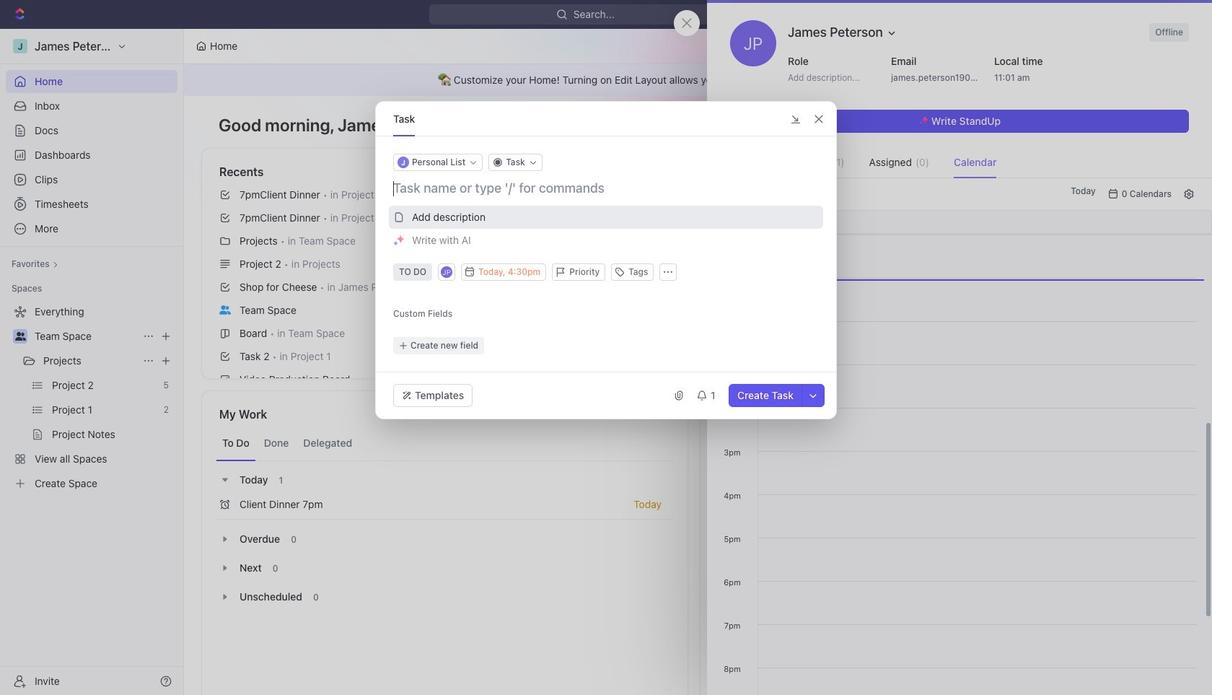 Task type: locate. For each thing, give the bounding box(es) containing it.
user group image
[[219, 305, 231, 314], [15, 332, 26, 341]]

1 horizontal spatial user group image
[[219, 305, 231, 314]]

0 horizontal spatial user group image
[[15, 332, 26, 341]]

1 vertical spatial user group image
[[15, 332, 26, 341]]

sidebar navigation
[[0, 29, 184, 695]]

tab list
[[217, 426, 674, 461]]

Task name or type '/' for commands text field
[[393, 180, 822, 197]]

dialog
[[375, 101, 837, 419]]

tree
[[6, 300, 178, 495]]



Task type: describe. For each thing, give the bounding box(es) containing it.
tree inside sidebar navigation
[[6, 300, 178, 495]]

0 vertical spatial user group image
[[219, 305, 231, 314]]

user group image inside 'tree'
[[15, 332, 26, 341]]



Task type: vqa. For each thing, say whether or not it's contained in the screenshot.
Task name or type '/' for commands text field
yes



